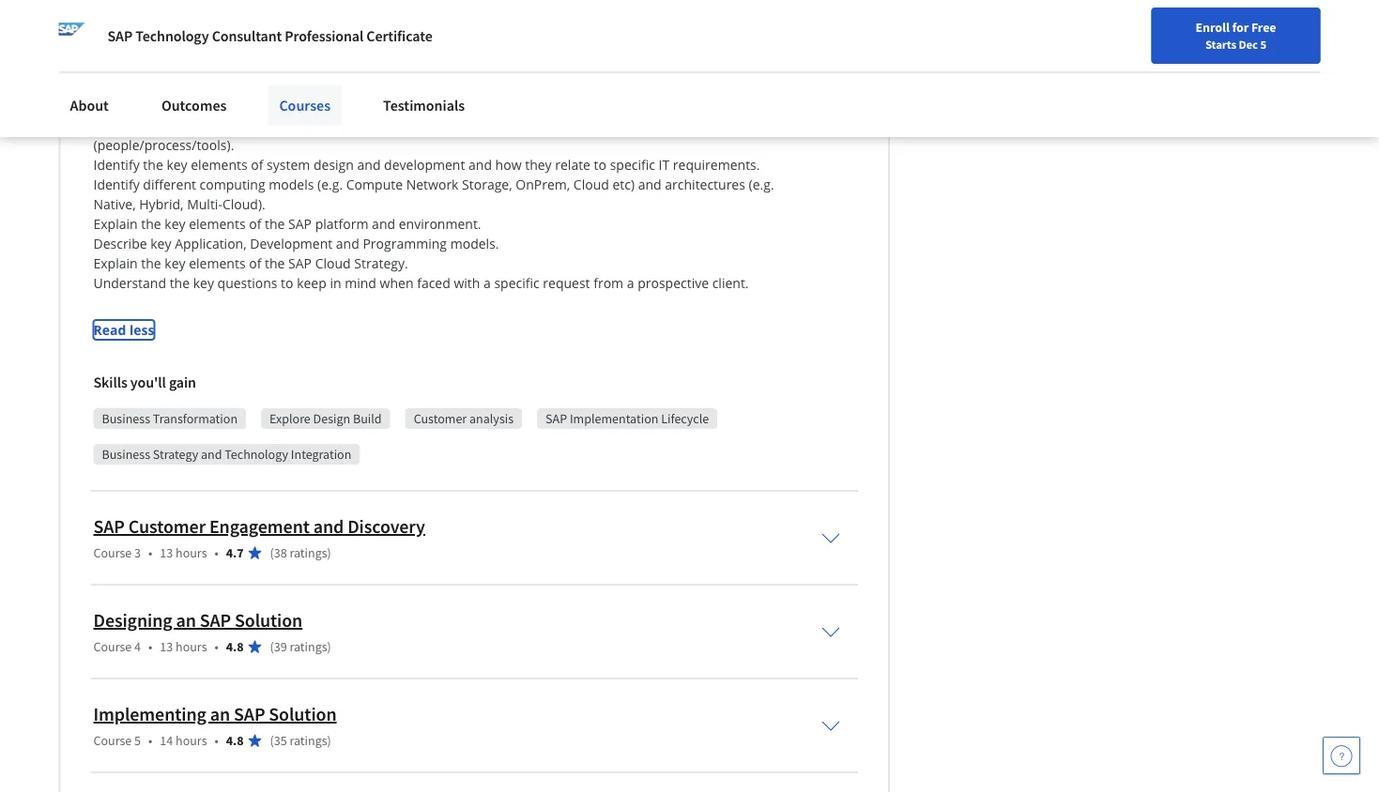 Task type: describe. For each thing, give the bounding box(es) containing it.
outcomes
[[161, 96, 227, 115]]

sap technology consultant  professional certificate
[[108, 26, 433, 45]]

35
[[274, 733, 287, 750]]

sap customer engagement and discovery
[[93, 515, 425, 539]]

designing an sap solution
[[93, 609, 303, 633]]

transformation
[[153, 410, 238, 427]]

english
[[1020, 59, 1065, 77]]

an for implementing
[[210, 703, 230, 727]]

sap for sap customer engagement and discovery
[[93, 515, 125, 539]]

less
[[130, 321, 154, 339]]

build
[[353, 410, 382, 427]]

solution for implementing an sap solution
[[269, 703, 337, 727]]

starts
[[1206, 37, 1237, 52]]

5 inside enroll for free starts dec 5
[[1261, 37, 1267, 52]]

( for designing an sap solution
[[270, 639, 274, 656]]

4.7
[[226, 545, 244, 562]]

about
[[70, 96, 109, 115]]

find your new career link
[[795, 56, 931, 80]]

ratings for designing an sap solution
[[290, 639, 327, 656]]

0 horizontal spatial technology
[[136, 26, 209, 45]]

) for implementing an sap solution
[[327, 733, 331, 750]]

you'll
[[130, 373, 166, 392]]

implementation
[[570, 410, 659, 427]]

course for sap
[[93, 545, 132, 562]]

39
[[274, 639, 287, 656]]

• left 14
[[148, 733, 152, 750]]

course 4 • 13 hours •
[[93, 639, 219, 656]]

business for business transformation
[[102, 410, 150, 427]]

1 vertical spatial customer
[[129, 515, 206, 539]]

sap for sap technology consultant  professional certificate
[[108, 26, 133, 45]]

business strategy and technology integration
[[102, 446, 352, 463]]

outcomes link
[[150, 85, 238, 126]]

• down implementing an sap solution link
[[215, 733, 219, 750]]

• right 4
[[148, 639, 152, 656]]

14
[[160, 733, 173, 750]]

3
[[134, 545, 141, 562]]

designing an sap solution link
[[93, 609, 303, 633]]

english button
[[986, 38, 1099, 99]]

implementing
[[93, 703, 207, 727]]

professional
[[285, 26, 364, 45]]

design
[[313, 410, 351, 427]]

0 vertical spatial and
[[201, 446, 222, 463]]

13 for an
[[160, 639, 173, 656]]

sap image
[[59, 23, 85, 49]]

shopping cart: 1 item image
[[941, 52, 976, 82]]

enroll
[[1196, 19, 1230, 36]]

enroll for free starts dec 5
[[1196, 19, 1277, 52]]

free
[[1252, 19, 1277, 36]]

implementing an sap solution
[[93, 703, 337, 727]]

( 39 ratings )
[[270, 639, 331, 656]]

individuals link
[[23, 0, 133, 38]]

0 vertical spatial customer
[[414, 410, 467, 427]]

analysis
[[470, 410, 514, 427]]

1 vertical spatial technology
[[225, 446, 288, 463]]

hours for designing
[[176, 639, 207, 656]]

( for sap customer engagement and discovery
[[270, 545, 274, 562]]

sap customer engagement and discovery link
[[93, 515, 425, 539]]

discovery
[[348, 515, 425, 539]]

4
[[134, 639, 141, 656]]

find
[[804, 59, 828, 76]]

new
[[858, 59, 883, 76]]

explore
[[270, 410, 311, 427]]

course 5 • 14 hours •
[[93, 733, 219, 750]]



Task type: vqa. For each thing, say whether or not it's contained in the screenshot.


Task type: locate. For each thing, give the bounding box(es) containing it.
read less button
[[93, 320, 154, 340]]

2 vertical spatial course
[[93, 733, 132, 750]]

an
[[176, 609, 196, 633], [210, 703, 230, 727]]

hours for implementing
[[176, 733, 207, 750]]

) right 39
[[327, 639, 331, 656]]

and
[[201, 446, 222, 463], [314, 515, 344, 539]]

2 ratings from the top
[[290, 639, 327, 656]]

skills
[[93, 373, 128, 392]]

( down designing an sap solution link
[[270, 639, 274, 656]]

1 13 from the top
[[160, 545, 173, 562]]

2 13 from the top
[[160, 639, 173, 656]]

individuals
[[51, 9, 125, 28]]

about link
[[59, 85, 120, 126]]

2 ( from the top
[[270, 639, 274, 656]]

lifecycle
[[661, 410, 709, 427]]

business down skills
[[102, 410, 150, 427]]

13 right 3
[[160, 545, 173, 562]]

1 horizontal spatial and
[[314, 515, 344, 539]]

( 38 ratings )
[[270, 545, 331, 562]]

read
[[93, 321, 126, 339]]

customer up course 3 • 13 hours •
[[129, 515, 206, 539]]

designing
[[93, 609, 172, 633]]

1 business from the top
[[102, 410, 150, 427]]

business for business strategy and technology integration
[[102, 446, 150, 463]]

technology
[[136, 26, 209, 45], [225, 446, 288, 463]]

) right 38
[[327, 545, 331, 562]]

hours right 14
[[176, 733, 207, 750]]

explore design build
[[270, 410, 382, 427]]

5
[[1261, 37, 1267, 52], [134, 733, 141, 750]]

13
[[160, 545, 173, 562], [160, 639, 173, 656]]

engagement
[[209, 515, 310, 539]]

1 vertical spatial solution
[[269, 703, 337, 727]]

2 vertical spatial ratings
[[290, 733, 327, 750]]

integration
[[291, 446, 352, 463]]

sap
[[108, 26, 133, 45], [546, 410, 567, 427], [93, 515, 125, 539], [200, 609, 231, 633], [234, 703, 265, 727]]

1 vertical spatial 13
[[160, 639, 173, 656]]

solution up 39
[[235, 609, 303, 633]]

1 horizontal spatial 5
[[1261, 37, 1267, 52]]

5 right dec
[[1261, 37, 1267, 52]]

)
[[327, 545, 331, 562], [327, 639, 331, 656], [327, 733, 331, 750]]

course left 4
[[93, 639, 132, 656]]

ratings for sap customer engagement and discovery
[[290, 545, 327, 562]]

0 vertical spatial solution
[[235, 609, 303, 633]]

course left 3
[[93, 545, 132, 562]]

38
[[274, 545, 287, 562]]

sap implementation lifecycle
[[546, 410, 709, 427]]

1 vertical spatial an
[[210, 703, 230, 727]]

ratings right 39
[[290, 639, 327, 656]]

4.8 down implementing an sap solution
[[226, 733, 244, 750]]

1 horizontal spatial technology
[[225, 446, 288, 463]]

and right strategy
[[201, 446, 222, 463]]

0 vertical spatial 5
[[1261, 37, 1267, 52]]

courses
[[279, 96, 331, 115]]

an up course 4 • 13 hours • in the bottom of the page
[[176, 609, 196, 633]]

1 hours from the top
[[176, 545, 207, 562]]

None search field
[[268, 49, 615, 87]]

an for designing
[[176, 609, 196, 633]]

dec
[[1239, 37, 1259, 52]]

0 vertical spatial business
[[102, 410, 150, 427]]

strategy
[[153, 446, 198, 463]]

1 ) from the top
[[327, 545, 331, 562]]

4.8 for designing
[[226, 639, 244, 656]]

testimonials link
[[372, 85, 476, 126]]

3 ( from the top
[[270, 733, 274, 750]]

certificate
[[367, 26, 433, 45]]

1 vertical spatial 4.8
[[226, 733, 244, 750]]

1 vertical spatial 5
[[134, 733, 141, 750]]

0 vertical spatial 13
[[160, 545, 173, 562]]

( 35 ratings )
[[270, 733, 331, 750]]

4.8 for implementing
[[226, 733, 244, 750]]

hours down designing an sap solution
[[176, 639, 207, 656]]

0 vertical spatial course
[[93, 545, 132, 562]]

1 ratings from the top
[[290, 545, 327, 562]]

hours for sap
[[176, 545, 207, 562]]

0 horizontal spatial customer
[[129, 515, 206, 539]]

course for implementing
[[93, 733, 132, 750]]

course 3 • 13 hours •
[[93, 545, 219, 562]]

0 vertical spatial ratings
[[290, 545, 327, 562]]

universities link
[[270, 0, 383, 38]]

sap for sap implementation lifecycle
[[546, 410, 567, 427]]

customer
[[414, 410, 467, 427], [129, 515, 206, 539]]

0 vertical spatial )
[[327, 545, 331, 562]]

(
[[270, 545, 274, 562], [270, 639, 274, 656], [270, 733, 274, 750]]

banner navigation
[[15, 0, 529, 38]]

read less
[[93, 321, 154, 339]]

gain
[[169, 373, 196, 392]]

ratings
[[290, 545, 327, 562], [290, 639, 327, 656], [290, 733, 327, 750]]

2 vertical spatial )
[[327, 733, 331, 750]]

2 ) from the top
[[327, 639, 331, 656]]

business left strategy
[[102, 446, 150, 463]]

0 vertical spatial hours
[[176, 545, 207, 562]]

1 vertical spatial )
[[327, 639, 331, 656]]

2 hours from the top
[[176, 639, 207, 656]]

2 business from the top
[[102, 446, 150, 463]]

( down engagement on the left bottom of the page
[[270, 545, 274, 562]]

and up ( 38 ratings ) at bottom
[[314, 515, 344, 539]]

customer analysis
[[414, 410, 514, 427]]

1 course from the top
[[93, 545, 132, 562]]

2 vertical spatial (
[[270, 733, 274, 750]]

0 vertical spatial an
[[176, 609, 196, 633]]

career
[[886, 59, 922, 76]]

courses link
[[268, 85, 342, 126]]

hours
[[176, 545, 207, 562], [176, 639, 207, 656], [176, 733, 207, 750]]

1 horizontal spatial customer
[[414, 410, 467, 427]]

solution for designing an sap solution
[[235, 609, 303, 633]]

implementing an sap solution link
[[93, 703, 337, 727]]

testimonials
[[383, 96, 465, 115]]

course
[[93, 545, 132, 562], [93, 639, 132, 656], [93, 733, 132, 750]]

technology up outcomes
[[136, 26, 209, 45]]

0 vertical spatial 4.8
[[226, 639, 244, 656]]

3 ratings from the top
[[290, 733, 327, 750]]

help center image
[[1331, 745, 1354, 767]]

1 vertical spatial (
[[270, 639, 274, 656]]

universities
[[299, 9, 375, 28]]

solution
[[235, 609, 303, 633], [269, 703, 337, 727]]

2 vertical spatial hours
[[176, 733, 207, 750]]

3 ) from the top
[[327, 733, 331, 750]]

course down implementing
[[93, 733, 132, 750]]

) for sap customer engagement and discovery
[[327, 545, 331, 562]]

5 left 14
[[134, 733, 141, 750]]

13 right 4
[[160, 639, 173, 656]]

•
[[148, 545, 152, 562], [215, 545, 219, 562], [148, 639, 152, 656], [215, 639, 219, 656], [148, 733, 152, 750], [215, 733, 219, 750]]

coursera image
[[23, 53, 142, 83]]

solution up ( 35 ratings )
[[269, 703, 337, 727]]

ratings right 35
[[290, 733, 327, 750]]

customer left analysis
[[414, 410, 467, 427]]

0 vertical spatial technology
[[136, 26, 209, 45]]

2 course from the top
[[93, 639, 132, 656]]

skills you'll gain
[[93, 373, 196, 392]]

0 horizontal spatial 5
[[134, 733, 141, 750]]

your
[[831, 59, 856, 76]]

course for designing
[[93, 639, 132, 656]]

1 ( from the top
[[270, 545, 274, 562]]

show notifications image
[[1126, 61, 1149, 84]]

hours left 4.7
[[176, 545, 207, 562]]

( down implementing an sap solution link
[[270, 733, 274, 750]]

• down designing an sap solution link
[[215, 639, 219, 656]]

find your new career
[[804, 59, 922, 76]]

3 hours from the top
[[176, 733, 207, 750]]

4.8 down designing an sap solution
[[226, 639, 244, 656]]

0 horizontal spatial an
[[176, 609, 196, 633]]

2 4.8 from the top
[[226, 733, 244, 750]]

1 4.8 from the top
[[226, 639, 244, 656]]

4.8
[[226, 639, 244, 656], [226, 733, 244, 750]]

an up course 5 • 14 hours •
[[210, 703, 230, 727]]

• left 4.7
[[215, 545, 219, 562]]

for
[[1233, 19, 1250, 36]]

) for designing an sap solution
[[327, 639, 331, 656]]

1 vertical spatial ratings
[[290, 639, 327, 656]]

• right 3
[[148, 545, 152, 562]]

0 vertical spatial (
[[270, 545, 274, 562]]

1 vertical spatial course
[[93, 639, 132, 656]]

business transformation
[[102, 410, 238, 427]]

1 vertical spatial and
[[314, 515, 344, 539]]

business
[[102, 410, 150, 427], [102, 446, 150, 463]]

13 for customer
[[160, 545, 173, 562]]

ratings for implementing an sap solution
[[290, 733, 327, 750]]

( for implementing an sap solution
[[270, 733, 274, 750]]

technology down explore
[[225, 446, 288, 463]]

ratings right 38
[[290, 545, 327, 562]]

0 horizontal spatial and
[[201, 446, 222, 463]]

1 vertical spatial business
[[102, 446, 150, 463]]

) right 35
[[327, 733, 331, 750]]

1 vertical spatial hours
[[176, 639, 207, 656]]

consultant
[[212, 26, 282, 45]]

1 horizontal spatial an
[[210, 703, 230, 727]]

3 course from the top
[[93, 733, 132, 750]]



